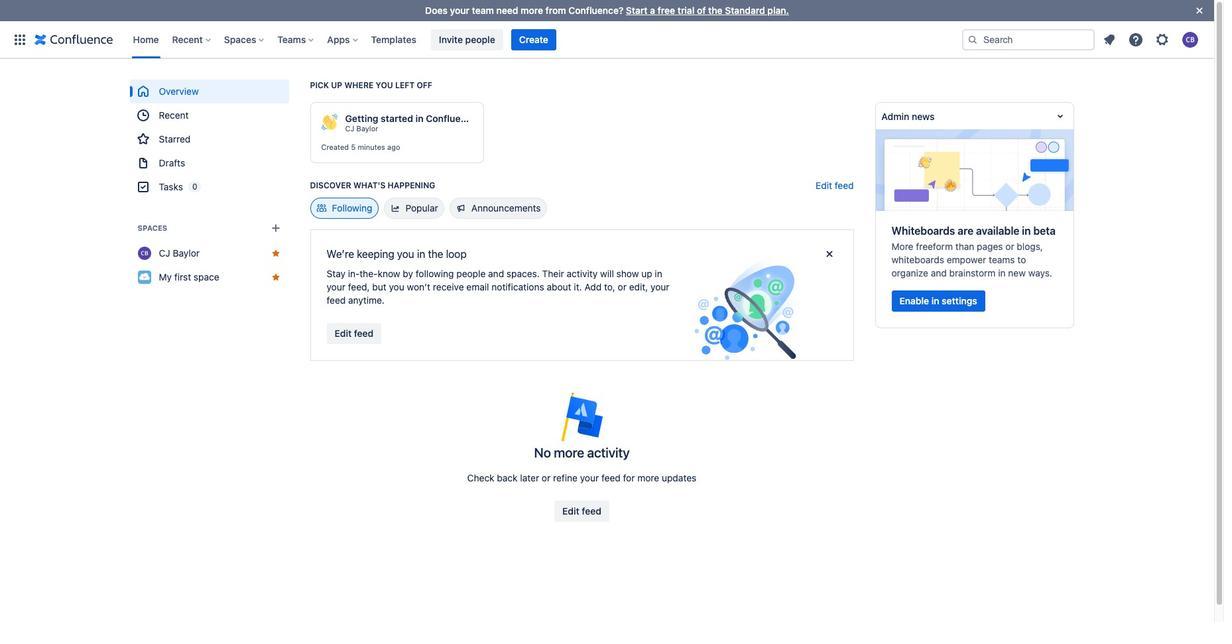 Task type: describe. For each thing, give the bounding box(es) containing it.
0 horizontal spatial up
[[331, 80, 342, 90]]

anytime.
[[348, 294, 385, 306]]

teams button
[[273, 29, 319, 50]]

no
[[534, 445, 551, 460]]

settings
[[942, 295, 977, 306]]

pick up where you left off
[[310, 80, 432, 90]]

check
[[467, 472, 494, 483]]

0 horizontal spatial spaces
[[138, 223, 167, 232]]

pages
[[977, 241, 1003, 252]]

from
[[546, 5, 566, 16]]

feed inside stay in-the-know by following people and spaces. their activity will show up in your feed, but you won't receive email notifications about it. add to, or edit, your feed anytime.
[[327, 294, 346, 306]]

close image
[[1192, 3, 1208, 19]]

whiteboards
[[892, 254, 944, 265]]

drafts
[[159, 157, 185, 168]]

1 horizontal spatial the
[[708, 5, 723, 16]]

edit,
[[629, 281, 648, 292]]

start
[[626, 5, 648, 16]]

news
[[911, 110, 934, 122]]

create
[[519, 33, 548, 45]]

1 vertical spatial more
[[554, 445, 584, 460]]

in down teams
[[998, 267, 1006, 278]]

your right edit,
[[651, 281, 669, 292]]

created
[[321, 143, 349, 151]]

getting started in confluence cj baylor
[[345, 113, 477, 133]]

your left team
[[450, 5, 470, 16]]

created 5 minutes ago
[[321, 143, 400, 151]]

more
[[892, 241, 913, 252]]

following
[[416, 268, 454, 279]]

the-
[[360, 268, 378, 279]]

what's
[[353, 180, 386, 190]]

minutes
[[358, 143, 385, 151]]

in inside 'enable in settings' link
[[932, 295, 939, 306]]

templates
[[371, 33, 416, 45]]

global element
[[8, 21, 962, 58]]

show
[[616, 268, 639, 279]]

refine
[[553, 472, 578, 483]]

0 vertical spatial more
[[521, 5, 543, 16]]

standard
[[725, 5, 765, 16]]

0 vertical spatial you
[[376, 80, 393, 90]]

in inside getting started in confluence cj baylor
[[415, 113, 424, 124]]

space
[[194, 271, 219, 282]]

tasks
[[159, 181, 183, 192]]

overview link
[[130, 80, 289, 103]]

does
[[425, 5, 448, 16]]

apps button
[[323, 29, 363, 50]]

5
[[351, 143, 356, 151]]

off
[[417, 80, 432, 90]]

1 vertical spatial cj baylor link
[[130, 241, 289, 265]]

your right refine
[[580, 472, 599, 483]]

recent link
[[130, 103, 289, 127]]

freeform
[[916, 241, 953, 252]]

recent button
[[168, 29, 216, 50]]

free
[[658, 5, 675, 16]]

plan.
[[767, 5, 789, 16]]

1 vertical spatial you
[[397, 248, 414, 260]]

announcements button
[[449, 198, 547, 219]]

feed,
[[348, 281, 370, 292]]

keeping
[[357, 248, 394, 260]]

stay
[[327, 268, 345, 279]]

by
[[403, 268, 413, 279]]

appswitcher icon image
[[12, 31, 28, 47]]

stay in-the-know by following people and spaces. their activity will show up in your feed, but you won't receive email notifications about it. add to, or edit, your feed anytime.
[[327, 268, 669, 306]]

recent inside recent link
[[159, 109, 189, 121]]

announcements
[[471, 202, 541, 214]]

or inside whiteboards are available in beta more freeform than pages or blogs, whiteboards empower teams to organize and brainstorm in new ways.
[[1006, 241, 1014, 252]]

need
[[496, 5, 518, 16]]

beta
[[1033, 225, 1056, 237]]

up inside stay in-the-know by following people and spaces. their activity will show up in your feed, but you won't receive email notifications about it. add to, or edit, your feed anytime.
[[641, 268, 652, 279]]

brainstorm
[[949, 267, 996, 278]]

drafts link
[[130, 151, 289, 175]]

baylor inside getting started in confluence cj baylor
[[356, 124, 378, 133]]

cj baylor
[[159, 247, 200, 259]]

unstar this space image for cj baylor
[[270, 248, 281, 259]]

where
[[344, 80, 374, 90]]

create a space image
[[268, 220, 283, 236]]

1 vertical spatial activity
[[587, 445, 630, 460]]

:wave: image
[[321, 114, 337, 130]]

1 horizontal spatial cj baylor link
[[345, 124, 378, 133]]

my first space link
[[130, 265, 289, 289]]

organize
[[892, 267, 928, 278]]

to,
[[604, 281, 615, 292]]

unstar this space image for my first space
[[270, 272, 281, 282]]

available
[[976, 225, 1019, 237]]

invite people button
[[431, 29, 503, 50]]

teams
[[277, 33, 306, 45]]

enable
[[900, 295, 929, 306]]

of
[[697, 5, 706, 16]]

settings icon image
[[1155, 31, 1170, 47]]

your down stay
[[327, 281, 345, 292]]

are
[[958, 225, 974, 237]]

in up the 'following'
[[417, 248, 425, 260]]

whiteboards
[[892, 225, 955, 237]]

recent inside recent popup button
[[172, 33, 203, 45]]

back
[[497, 472, 518, 483]]



Task type: locate. For each thing, give the bounding box(es) containing it.
help icon image
[[1128, 31, 1144, 47]]

following
[[332, 202, 372, 214]]

more up refine
[[554, 445, 584, 460]]

the up the 'following'
[[428, 248, 443, 260]]

0 horizontal spatial baylor
[[173, 247, 200, 259]]

0 vertical spatial cj baylor link
[[345, 124, 378, 133]]

invite people
[[439, 33, 495, 45]]

0 horizontal spatial cj baylor link
[[130, 241, 289, 265]]

1 vertical spatial edit feed button
[[327, 323, 382, 344]]

0 vertical spatial spaces
[[224, 33, 256, 45]]

or right "to,"
[[618, 281, 627, 292]]

2 vertical spatial edit feed
[[562, 505, 601, 517]]

popular button
[[384, 198, 444, 219]]

people down team
[[465, 33, 495, 45]]

cj up my in the top left of the page
[[159, 247, 170, 259]]

1 horizontal spatial or
[[618, 281, 627, 292]]

spaces right recent popup button
[[224, 33, 256, 45]]

first
[[174, 271, 191, 282]]

1 horizontal spatial edit
[[562, 505, 579, 517]]

you inside stay in-the-know by following people and spaces. their activity will show up in your feed, but you won't receive email notifications about it. add to, or edit, your feed anytime.
[[389, 281, 404, 292]]

0 horizontal spatial cj
[[159, 247, 170, 259]]

notifications
[[492, 281, 544, 292]]

and inside whiteboards are available in beta more freeform than pages or blogs, whiteboards empower teams to organize and brainstorm in new ways.
[[931, 267, 947, 278]]

starred
[[159, 133, 191, 145]]

it.
[[574, 281, 582, 292]]

1 horizontal spatial and
[[931, 267, 947, 278]]

create link
[[511, 29, 556, 50]]

activity up the it.
[[567, 268, 598, 279]]

enable in settings
[[900, 295, 977, 306]]

0 vertical spatial recent
[[172, 33, 203, 45]]

more left from
[[521, 5, 543, 16]]

baylor up my first space
[[173, 247, 200, 259]]

people inside button
[[465, 33, 495, 45]]

my first space
[[159, 271, 219, 282]]

1 vertical spatial unstar this space image
[[270, 272, 281, 282]]

updates
[[662, 472, 697, 483]]

people up email
[[456, 268, 486, 279]]

0 vertical spatial activity
[[567, 268, 598, 279]]

0 vertical spatial edit feed
[[816, 180, 854, 191]]

whiteboards are available in beta more freeform than pages or blogs, whiteboards empower teams to organize and brainstorm in new ways.
[[892, 225, 1056, 278]]

the
[[708, 5, 723, 16], [428, 248, 443, 260]]

activity up for
[[587, 445, 630, 460]]

your
[[450, 5, 470, 16], [327, 281, 345, 292], [651, 281, 669, 292], [580, 472, 599, 483]]

1 vertical spatial people
[[456, 268, 486, 279]]

1 vertical spatial edit
[[335, 328, 352, 339]]

2 horizontal spatial edit
[[816, 180, 832, 191]]

feed
[[835, 180, 854, 191], [327, 294, 346, 306], [354, 328, 374, 339], [601, 472, 621, 483], [582, 505, 601, 517]]

the right of at the right top of the page
[[708, 5, 723, 16]]

0 vertical spatial baylor
[[356, 124, 378, 133]]

0 horizontal spatial edit feed button
[[327, 323, 382, 344]]

admin
[[881, 110, 909, 122]]

0 vertical spatial unstar this space image
[[270, 248, 281, 259]]

ago
[[387, 143, 400, 151]]

0 vertical spatial or
[[1006, 241, 1014, 252]]

0 horizontal spatial edit feed
[[335, 328, 374, 339]]

about
[[547, 281, 571, 292]]

templates link
[[367, 29, 420, 50]]

you left left
[[376, 80, 393, 90]]

unstar this space image inside my first space "link"
[[270, 272, 281, 282]]

invite
[[439, 33, 463, 45]]

1 vertical spatial edit feed
[[335, 328, 374, 339]]

started
[[381, 113, 413, 124]]

1 vertical spatial spaces
[[138, 223, 167, 232]]

know
[[378, 268, 400, 279]]

or up teams
[[1006, 241, 1014, 252]]

your profile and preferences image
[[1182, 31, 1198, 47]]

confluence image
[[34, 31, 113, 47], [34, 31, 113, 47]]

a
[[650, 5, 655, 16]]

1 horizontal spatial cj
[[345, 124, 354, 133]]

more
[[521, 5, 543, 16], [554, 445, 584, 460], [637, 472, 659, 483]]

than
[[955, 241, 974, 252]]

enable in settings link
[[892, 290, 985, 312]]

spaces
[[224, 33, 256, 45], [138, 223, 167, 232]]

1 horizontal spatial up
[[641, 268, 652, 279]]

left
[[395, 80, 415, 90]]

up
[[331, 80, 342, 90], [641, 268, 652, 279]]

2 vertical spatial or
[[542, 472, 551, 483]]

discover
[[310, 180, 351, 190]]

0 vertical spatial the
[[708, 5, 723, 16]]

confluence
[[426, 113, 477, 124]]

people inside stay in-the-know by following people and spaces. their activity will show up in your feed, but you won't receive email notifications about it. add to, or edit, your feed anytime.
[[456, 268, 486, 279]]

you
[[376, 80, 393, 90], [397, 248, 414, 260], [389, 281, 404, 292]]

will
[[600, 268, 614, 279]]

2 horizontal spatial edit feed button
[[816, 179, 854, 192]]

0 horizontal spatial edit
[[335, 328, 352, 339]]

we're keeping you in the loop
[[327, 248, 467, 260]]

1 horizontal spatial baylor
[[356, 124, 378, 133]]

0
[[192, 182, 197, 192]]

1 unstar this space image from the top
[[270, 248, 281, 259]]

:wave: image
[[321, 114, 337, 130]]

up up edit,
[[641, 268, 652, 279]]

0 horizontal spatial and
[[488, 268, 504, 279]]

spaces button
[[220, 29, 269, 50]]

0 vertical spatial cj
[[345, 124, 354, 133]]

search image
[[968, 34, 978, 45]]

loop
[[446, 248, 467, 260]]

0 vertical spatial edit
[[816, 180, 832, 191]]

1 vertical spatial up
[[641, 268, 652, 279]]

0 vertical spatial up
[[331, 80, 342, 90]]

overview
[[159, 86, 199, 97]]

receive
[[433, 281, 464, 292]]

home link
[[129, 29, 163, 50]]

0 horizontal spatial more
[[521, 5, 543, 16]]

baylor
[[356, 124, 378, 133], [173, 247, 200, 259]]

team
[[472, 5, 494, 16]]

but
[[372, 281, 386, 292]]

later
[[520, 472, 539, 483]]

and
[[931, 267, 947, 278], [488, 268, 504, 279]]

notification icon image
[[1101, 31, 1117, 47]]

in up blogs,
[[1022, 225, 1031, 237]]

unstar this space image
[[270, 248, 281, 259], [270, 272, 281, 282]]

unstar this space image inside cj baylor link
[[270, 248, 281, 259]]

1 vertical spatial baylor
[[173, 247, 200, 259]]

2 horizontal spatial more
[[637, 472, 659, 483]]

0 vertical spatial edit feed button
[[816, 179, 854, 192]]

and inside stay in-the-know by following people and spaces. their activity will show up in your feed, but you won't receive email notifications about it. add to, or edit, your feed anytime.
[[488, 268, 504, 279]]

recent right home
[[172, 33, 203, 45]]

or inside stay in-the-know by following people and spaces. their activity will show up in your feed, but you won't receive email notifications about it. add to, or edit, your feed anytime.
[[618, 281, 627, 292]]

activity
[[567, 268, 598, 279], [587, 445, 630, 460]]

2 horizontal spatial edit feed
[[816, 180, 854, 191]]

close message box image
[[821, 246, 837, 262]]

1 vertical spatial or
[[618, 281, 627, 292]]

my
[[159, 271, 172, 282]]

cj baylor link up created 5 minutes ago
[[345, 124, 378, 133]]

admin news button
[[876, 103, 1073, 129]]

blogs,
[[1017, 241, 1043, 252]]

no more activity
[[534, 445, 630, 460]]

cj baylor link up space
[[130, 241, 289, 265]]

check back later or refine your feed for more updates
[[467, 472, 697, 483]]

admin news
[[881, 110, 934, 122]]

0 horizontal spatial the
[[428, 248, 443, 260]]

up right pick
[[331, 80, 342, 90]]

1 horizontal spatial more
[[554, 445, 584, 460]]

won't
[[407, 281, 430, 292]]

edit feed
[[816, 180, 854, 191], [335, 328, 374, 339], [562, 505, 601, 517]]

in inside stay in-the-know by following people and spaces. their activity will show up in your feed, but you won't receive email notifications about it. add to, or edit, your feed anytime.
[[655, 268, 662, 279]]

activity inside stay in-the-know by following people and spaces. their activity will show up in your feed, but you won't receive email notifications about it. add to, or edit, your feed anytime.
[[567, 268, 598, 279]]

spaces inside popup button
[[224, 33, 256, 45]]

we're
[[327, 248, 354, 260]]

and up email
[[488, 268, 504, 279]]

1 vertical spatial recent
[[159, 109, 189, 121]]

baylor up minutes
[[356, 124, 378, 133]]

new
[[1008, 267, 1026, 278]]

cj up 5
[[345, 124, 354, 133]]

1 vertical spatial cj
[[159, 247, 170, 259]]

recent up starred
[[159, 109, 189, 121]]

cj inside getting started in confluence cj baylor
[[345, 124, 354, 133]]

2 vertical spatial you
[[389, 281, 404, 292]]

start a free trial of the standard plan. link
[[626, 5, 789, 16]]

2 unstar this space image from the top
[[270, 272, 281, 282]]

and down 'whiteboards'
[[931, 267, 947, 278]]

banner containing home
[[0, 21, 1214, 58]]

trial
[[678, 5, 695, 16]]

happening
[[388, 180, 435, 190]]

more right for
[[637, 472, 659, 483]]

popular
[[406, 202, 438, 214]]

spaces up cj baylor
[[138, 223, 167, 232]]

Search field
[[962, 29, 1095, 50]]

banner
[[0, 21, 1214, 58]]

1 horizontal spatial edit feed
[[562, 505, 601, 517]]

teams
[[989, 254, 1015, 265]]

you up "by"
[[397, 248, 414, 260]]

group
[[130, 80, 289, 199]]

2 vertical spatial edit
[[562, 505, 579, 517]]

2 vertical spatial more
[[637, 472, 659, 483]]

in-
[[348, 268, 360, 279]]

in right enable
[[932, 295, 939, 306]]

2 horizontal spatial or
[[1006, 241, 1014, 252]]

getting
[[345, 113, 378, 124]]

0 horizontal spatial or
[[542, 472, 551, 483]]

you down know
[[389, 281, 404, 292]]

or right later
[[542, 472, 551, 483]]

group containing overview
[[130, 80, 289, 199]]

in right started
[[415, 113, 424, 124]]

empower
[[947, 254, 986, 265]]

0 vertical spatial people
[[465, 33, 495, 45]]

1 horizontal spatial spaces
[[224, 33, 256, 45]]

1 vertical spatial the
[[428, 248, 443, 260]]

home
[[133, 33, 159, 45]]

does your team need more from confluence? start a free trial of the standard plan.
[[425, 5, 789, 16]]

apps
[[327, 33, 350, 45]]

in right 'show' on the right
[[655, 268, 662, 279]]

2 vertical spatial edit feed button
[[554, 501, 609, 522]]

cj
[[345, 124, 354, 133], [159, 247, 170, 259]]

1 horizontal spatial edit feed button
[[554, 501, 609, 522]]

pick
[[310, 80, 329, 90]]



Task type: vqa. For each thing, say whether or not it's contained in the screenshot.
Transitions
no



